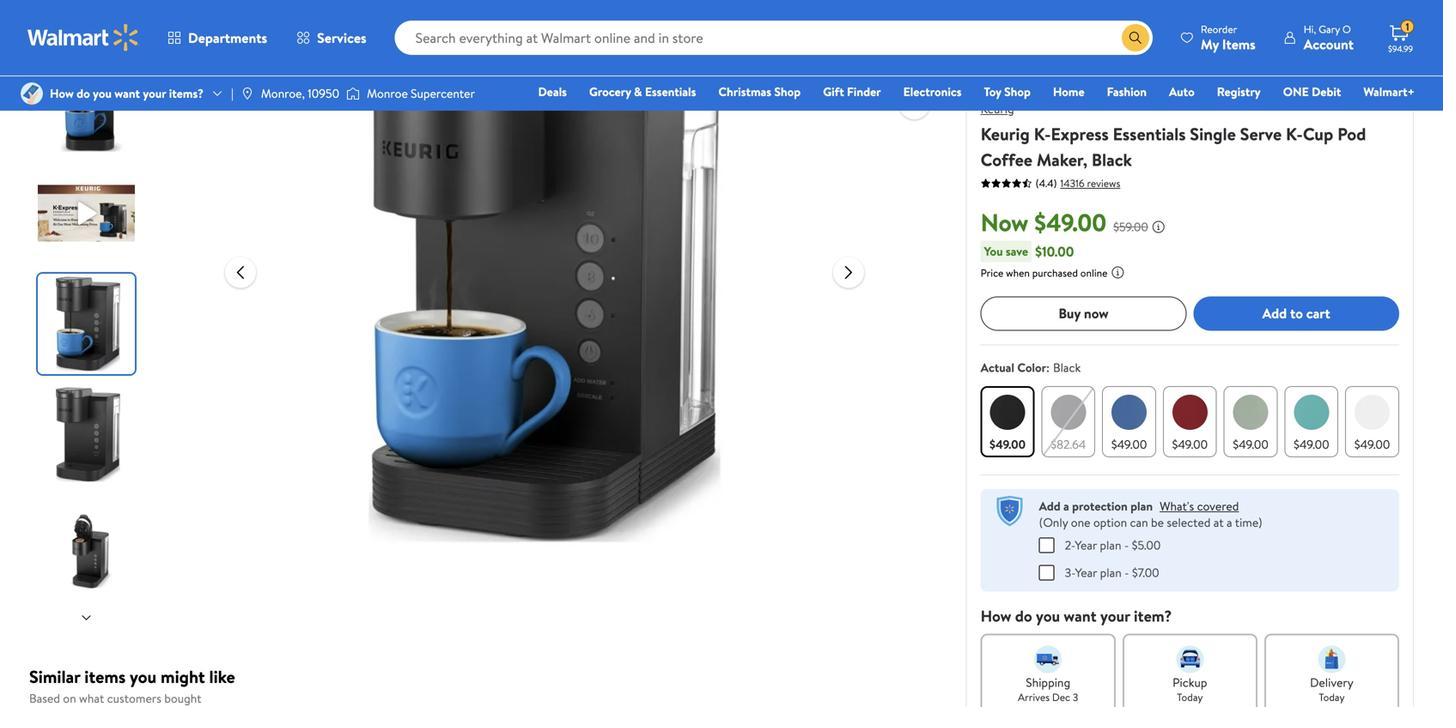Task type: describe. For each thing, give the bounding box(es) containing it.
monroe, 10950
[[261, 85, 339, 102]]

$82.64
[[1051, 436, 1086, 453]]

items
[[1222, 35, 1256, 54]]

buy
[[1059, 304, 1081, 323]]

electronics link
[[896, 82, 970, 101]]

zoom image modal image
[[904, 56, 925, 76]]

home
[[1053, 83, 1085, 100]]

3d
[[324, 46, 339, 62]]

walmart+ link
[[1356, 82, 1423, 101]]

you for how do you want your item?
[[1036, 606, 1060, 627]]

home link
[[1045, 82, 1092, 101]]

reorder my items
[[1201, 22, 1256, 54]]

at
[[1214, 514, 1224, 531]]

buy now
[[1059, 304, 1109, 323]]

single
[[1190, 122, 1236, 146]]

view in 3d button
[[270, 40, 391, 68]]

yesterday
[[1087, 18, 1138, 34]]

grocery & essentials link
[[582, 82, 704, 101]]

delivery today
[[1310, 675, 1354, 705]]

covered
[[1197, 498, 1239, 515]]

similar items you might like based on what customers bought
[[29, 665, 235, 707]]

next media item image
[[838, 262, 859, 283]]

walmart+
[[1364, 83, 1415, 100]]

protection
[[1072, 498, 1128, 515]]

14316 reviews link
[[1057, 176, 1121, 191]]

add for add a protection plan what's covered (only one option can be selected at a time)
[[1039, 498, 1061, 515]]

price
[[981, 266, 1004, 280]]

0 horizontal spatial a
[[1064, 498, 1069, 515]]

legal information image
[[1111, 266, 1125, 279]]

customers
[[107, 691, 161, 707]]

keurig k-express essentials single serve k-cup pod coffee maker, black - image 3 of 21 image
[[38, 274, 138, 375]]

online
[[1081, 266, 1108, 280]]

best
[[988, 75, 1008, 89]]

auto link
[[1162, 82, 1203, 101]]

keurig keurig k-express essentials single serve k-cup pod coffee maker, black
[[981, 101, 1366, 172]]

save
[[1006, 243, 1028, 260]]

today for pickup
[[1177, 691, 1203, 705]]

want for items?
[[114, 85, 140, 102]]

dec
[[1052, 691, 1070, 705]]

gift finder
[[823, 83, 881, 100]]

on
[[63, 691, 76, 707]]

price when purchased online
[[981, 266, 1108, 280]]

2 $49.00 button from the left
[[1102, 386, 1156, 458]]

2-Year plan - $5.00 checkbox
[[1039, 538, 1055, 553]]

4 $49.00 button from the left
[[1224, 386, 1278, 458]]

5 $49.00 button from the left
[[1285, 386, 1339, 458]]

add for add to cart
[[1263, 304, 1287, 323]]

3
[[1073, 691, 1078, 705]]

your for item?
[[1101, 606, 1130, 627]]

keurig link
[[981, 101, 1014, 117]]

now
[[981, 206, 1029, 239]]

serve
[[1240, 122, 1282, 146]]

grocery & essentials
[[589, 83, 696, 100]]

intent image for shipping image
[[1035, 646, 1062, 674]]

- for $7.00
[[1125, 565, 1129, 581]]

you for similar items you might like based on what customers bought
[[130, 665, 157, 689]]

add a protection plan what's covered (only one option can be selected at a time)
[[1039, 498, 1263, 531]]

supercenter
[[411, 85, 475, 102]]

maker,
[[1037, 148, 1088, 172]]

cart
[[1307, 304, 1331, 323]]

want for item?
[[1064, 606, 1097, 627]]

deals link
[[530, 82, 575, 101]]

3 $49.00 button from the left
[[1163, 386, 1217, 458]]

seller
[[1010, 75, 1034, 89]]

debit
[[1312, 83, 1341, 100]]

today for delivery
[[1319, 691, 1345, 705]]

cup
[[1303, 122, 1334, 146]]

hi,
[[1304, 22, 1316, 37]]

keurig k-express essentials single serve k-cup pod coffee maker, black - image 1 of 21 image
[[38, 52, 138, 153]]

keurig k-express essentials single serve k-cup pod coffee maker, black - image 5 of 21 image
[[38, 496, 138, 596]]

shop for toy shop
[[1004, 83, 1031, 100]]

3-
[[1065, 565, 1075, 581]]

|
[[231, 85, 234, 102]]

selected
[[1167, 514, 1211, 531]]

departments
[[188, 28, 267, 47]]

you for how do you want your items?
[[93, 85, 112, 102]]

learn more about strikethrough prices image
[[1152, 220, 1166, 234]]

plan for $5.00
[[1100, 537, 1122, 554]]

2-
[[1065, 537, 1075, 554]]

black inside keurig keurig k-express essentials single serve k-cup pod coffee maker, black
[[1092, 148, 1132, 172]]

gift finder link
[[815, 82, 889, 101]]

what's covered button
[[1160, 498, 1239, 515]]

now
[[1084, 304, 1109, 323]]

now $49.00
[[981, 206, 1107, 239]]

1 horizontal spatial a
[[1227, 514, 1233, 531]]

10950
[[308, 85, 339, 102]]

time)
[[1235, 514, 1263, 531]]

how for how do you want your items?
[[50, 85, 74, 102]]

intent image for delivery image
[[1318, 646, 1346, 674]]

like
[[209, 665, 235, 689]]

you
[[984, 243, 1003, 260]]

based
[[29, 691, 60, 707]]

next image image
[[79, 612, 93, 626]]

one debit link
[[1276, 82, 1349, 101]]

(4.4) 14316 reviews
[[1036, 176, 1121, 191]]

purchased
[[1032, 266, 1078, 280]]

keurig k-express essentials single serve k-cup pod coffee maker, black - image 4 of 21 image
[[38, 385, 138, 485]]

gary
[[1319, 22, 1340, 37]]

view in 3d
[[283, 46, 339, 62]]

1 $49.00 button from the left
[[981, 386, 1035, 458]]

 image for how do you want your items?
[[21, 82, 43, 105]]

1
[[1406, 20, 1410, 34]]

 image for monroe supercenter
[[346, 85, 360, 102]]

items?
[[169, 85, 204, 102]]

(only
[[1039, 514, 1068, 531]]



Task type: locate. For each thing, give the bounding box(es) containing it.
plan
[[1131, 498, 1153, 515], [1100, 537, 1122, 554], [1100, 565, 1122, 581]]

previous media item image
[[230, 262, 251, 283]]

bought down "might" on the left bottom of page
[[164, 691, 201, 707]]

add to cart button
[[1194, 297, 1400, 331]]

shop for christmas shop
[[774, 83, 801, 100]]

bought
[[1017, 18, 1055, 34], [164, 691, 201, 707]]

services
[[317, 28, 367, 47]]

intent image for pickup image
[[1176, 646, 1204, 674]]

(4.4)
[[1036, 176, 1057, 191]]

1 horizontal spatial want
[[1064, 606, 1097, 627]]

3-Year plan - $7.00 checkbox
[[1039, 566, 1055, 581]]

 image down walmart image
[[21, 82, 43, 105]]

rollback
[[1055, 75, 1092, 89]]

essentials inside keurig keurig k-express essentials single serve k-cup pod coffee maker, black
[[1113, 122, 1186, 146]]

$7.00
[[1132, 565, 1160, 581]]

year for 3-
[[1075, 565, 1097, 581]]

1 vertical spatial essentials
[[1113, 122, 1186, 146]]

registry
[[1217, 83, 1261, 100]]

black right :
[[1053, 359, 1081, 376]]

0 vertical spatial you
[[93, 85, 112, 102]]

2 horizontal spatial you
[[1036, 606, 1060, 627]]

shipping arrives dec 3
[[1018, 675, 1078, 705]]

1 horizontal spatial shop
[[1004, 83, 1031, 100]]

you up intent image for shipping
[[1036, 606, 1060, 627]]

items
[[84, 665, 126, 689]]

add inside add a protection plan what's covered (only one option can be selected at a time)
[[1039, 498, 1061, 515]]

grocery
[[589, 83, 631, 100]]

keurig up coffee
[[981, 122, 1030, 146]]

want left items?
[[114, 85, 140, 102]]

your for items?
[[143, 85, 166, 102]]

1 vertical spatial year
[[1075, 565, 1097, 581]]

black
[[1092, 148, 1132, 172], [1053, 359, 1081, 376]]

pickup today
[[1173, 675, 1207, 705]]

plan for $7.00
[[1100, 565, 1122, 581]]

one
[[1283, 83, 1309, 100]]

today down intent image for pickup
[[1177, 691, 1203, 705]]

1 vertical spatial -
[[1125, 565, 1129, 581]]

0 horizontal spatial your
[[143, 85, 166, 102]]

toy
[[984, 83, 1002, 100]]

want down the 3-
[[1064, 606, 1097, 627]]

2-year plan - $5.00
[[1065, 537, 1161, 554]]

christmas shop
[[719, 83, 801, 100]]

essentials down fashion
[[1113, 122, 1186, 146]]

0 horizontal spatial shop
[[774, 83, 801, 100]]

can
[[1130, 514, 1148, 531]]

0 horizontal spatial black
[[1053, 359, 1081, 376]]

Search search field
[[395, 21, 1153, 55]]

keurig
[[981, 101, 1014, 117], [981, 122, 1030, 146]]

$5.00
[[1132, 537, 1161, 554]]

1 vertical spatial do
[[1015, 606, 1032, 627]]

a left 'one'
[[1064, 498, 1069, 515]]

wpp logo image
[[995, 496, 1026, 527]]

a
[[1064, 498, 1069, 515], [1227, 514, 1233, 531]]

you inside similar items you might like based on what customers bought
[[130, 665, 157, 689]]

might
[[161, 665, 205, 689]]

2 vertical spatial plan
[[1100, 565, 1122, 581]]

how for how do you want your item?
[[981, 606, 1012, 627]]

add to cart
[[1263, 304, 1331, 323]]

you down walmart image
[[93, 85, 112, 102]]

essentials right &
[[645, 83, 696, 100]]

0 horizontal spatial you
[[93, 85, 112, 102]]

similar
[[29, 665, 80, 689]]

since
[[1058, 18, 1084, 34]]

today inside the pickup today
[[1177, 691, 1203, 705]]

k- up maker,
[[1034, 122, 1051, 146]]

1000+ bought since yesterday
[[981, 18, 1138, 34]]

your left the item? on the bottom of the page
[[1101, 606, 1130, 627]]

add left 'one'
[[1039, 498, 1061, 515]]

6 $49.00 button from the left
[[1346, 386, 1399, 458]]

1 horizontal spatial  image
[[346, 85, 360, 102]]

toy shop link
[[976, 82, 1039, 101]]

bought inside similar items you might like based on what customers bought
[[164, 691, 201, 707]]

reviews
[[1087, 176, 1121, 191]]

you save $10.00
[[984, 242, 1074, 261]]

keurig k-express essentials single serve k-cup pod coffee maker, black image
[[270, 9, 819, 559]]

0 vertical spatial bought
[[1017, 18, 1055, 34]]

1 horizontal spatial k-
[[1286, 122, 1303, 146]]

plan left what's
[[1131, 498, 1153, 515]]

one debit
[[1283, 83, 1341, 100]]

$82.64 button
[[1042, 386, 1096, 458]]

0 vertical spatial how
[[50, 85, 74, 102]]

gift
[[823, 83, 844, 100]]

search icon image
[[1129, 31, 1142, 45]]

do down walmart image
[[77, 85, 90, 102]]

0 vertical spatial year
[[1075, 537, 1097, 554]]

what's
[[1160, 498, 1194, 515]]

1 keurig from the top
[[981, 101, 1014, 117]]

2 year from the top
[[1075, 565, 1097, 581]]

black up reviews
[[1092, 148, 1132, 172]]

add inside 'button'
[[1263, 304, 1287, 323]]

1 vertical spatial plan
[[1100, 537, 1122, 554]]

 image right 10950
[[346, 85, 360, 102]]

electronics
[[903, 83, 962, 100]]

plan down option
[[1100, 537, 1122, 554]]

- for $5.00
[[1125, 537, 1129, 554]]

1 today from the left
[[1177, 691, 1203, 705]]

1 year from the top
[[1075, 537, 1097, 554]]

$59.00
[[1114, 219, 1148, 235]]

o
[[1343, 22, 1351, 37]]

actual
[[981, 359, 1015, 376]]

hi, gary o account
[[1304, 22, 1354, 54]]

1 horizontal spatial add
[[1263, 304, 1287, 323]]

delivery
[[1310, 675, 1354, 691]]

fashion link
[[1099, 82, 1155, 101]]

0 vertical spatial essentials
[[645, 83, 696, 100]]

in
[[312, 46, 321, 62]]

year for 2-
[[1075, 537, 1097, 554]]

0 vertical spatial add
[[1263, 304, 1287, 323]]

add to favorites list, keurig k-express essentials single serve k-cup pod coffee maker, black image
[[904, 18, 925, 39]]

- left $7.00
[[1125, 565, 1129, 581]]

1 vertical spatial add
[[1039, 498, 1061, 515]]

0 horizontal spatial do
[[77, 85, 90, 102]]

1 k- from the left
[[1034, 122, 1051, 146]]

do for how do you want your item?
[[1015, 606, 1032, 627]]

actual color : black
[[981, 359, 1081, 376]]

fashion
[[1107, 83, 1147, 100]]

finder
[[847, 83, 881, 100]]

registry link
[[1209, 82, 1269, 101]]

$49.00 button
[[981, 386, 1035, 458], [1102, 386, 1156, 458], [1163, 386, 1217, 458], [1224, 386, 1278, 458], [1285, 386, 1339, 458], [1346, 386, 1399, 458]]

1 vertical spatial want
[[1064, 606, 1097, 627]]

do
[[77, 85, 90, 102], [1015, 606, 1032, 627]]

$10.00
[[1035, 242, 1074, 261]]

- left $5.00
[[1125, 537, 1129, 554]]

plan down 2-year plan - $5.00
[[1100, 565, 1122, 581]]

0 vertical spatial plan
[[1131, 498, 1153, 515]]

2 today from the left
[[1319, 691, 1345, 705]]

3-year plan - $7.00
[[1065, 565, 1160, 581]]

departments button
[[153, 17, 282, 58]]

actual color list
[[977, 383, 1403, 461]]

0 horizontal spatial essentials
[[645, 83, 696, 100]]

coffee
[[981, 148, 1033, 172]]

what
[[79, 691, 104, 707]]

do for how do you want your items?
[[77, 85, 90, 102]]

2 keurig from the top
[[981, 122, 1030, 146]]

0 vertical spatial want
[[114, 85, 140, 102]]

option
[[1094, 514, 1127, 531]]

want
[[114, 85, 140, 102], [1064, 606, 1097, 627]]

0 horizontal spatial today
[[1177, 691, 1203, 705]]

0 vertical spatial black
[[1092, 148, 1132, 172]]

1 vertical spatial how
[[981, 606, 1012, 627]]

today inside 'delivery today'
[[1319, 691, 1345, 705]]

Walmart Site-Wide search field
[[395, 21, 1153, 55]]

essentials
[[645, 83, 696, 100], [1113, 122, 1186, 146]]

1 horizontal spatial essentials
[[1113, 122, 1186, 146]]

0 horizontal spatial how
[[50, 85, 74, 102]]

year down 'one'
[[1075, 537, 1097, 554]]

14316
[[1060, 176, 1085, 191]]

0 horizontal spatial bought
[[164, 691, 201, 707]]

one
[[1071, 514, 1091, 531]]

1 vertical spatial your
[[1101, 606, 1130, 627]]

k- right serve
[[1286, 122, 1303, 146]]

keurig k-express essentials single serve k-cup pod coffee maker, black - image 2 of 21 image
[[38, 163, 138, 264]]

1 vertical spatial keurig
[[981, 122, 1030, 146]]

1 horizontal spatial bought
[[1017, 18, 1055, 34]]

today
[[1177, 691, 1203, 705], [1319, 691, 1345, 705]]

1000+
[[981, 18, 1014, 34]]

item?
[[1134, 606, 1172, 627]]

how do you want your item?
[[981, 606, 1172, 627]]

plan inside add a protection plan what's covered (only one option can be selected at a time)
[[1131, 498, 1153, 515]]

when
[[1006, 266, 1030, 280]]

1 shop from the left
[[774, 83, 801, 100]]

add
[[1263, 304, 1287, 323], [1039, 498, 1061, 515]]

do up shipping on the bottom right
[[1015, 606, 1032, 627]]

view video image
[[904, 94, 925, 114]]

2 shop from the left
[[1004, 83, 1031, 100]]

you up the customers at bottom left
[[130, 665, 157, 689]]

1 horizontal spatial how
[[981, 606, 1012, 627]]

be
[[1151, 514, 1164, 531]]

0 horizontal spatial  image
[[21, 82, 43, 105]]

1 horizontal spatial black
[[1092, 148, 1132, 172]]

0 vertical spatial keurig
[[981, 101, 1014, 117]]

monroe supercenter
[[367, 85, 475, 102]]

 image
[[240, 87, 254, 101]]

1 horizontal spatial do
[[1015, 606, 1032, 627]]

express
[[1051, 122, 1109, 146]]

0 horizontal spatial add
[[1039, 498, 1061, 515]]

bought left since
[[1017, 18, 1055, 34]]

1 horizontal spatial you
[[130, 665, 157, 689]]

today down intent image for delivery
[[1319, 691, 1345, 705]]

your left items?
[[143, 85, 166, 102]]

1 horizontal spatial today
[[1319, 691, 1345, 705]]

1 vertical spatial you
[[1036, 606, 1060, 627]]

walmart image
[[27, 24, 139, 52]]

2 vertical spatial you
[[130, 665, 157, 689]]

add left to
[[1263, 304, 1287, 323]]

0 vertical spatial do
[[77, 85, 90, 102]]

2 k- from the left
[[1286, 122, 1303, 146]]

a right at
[[1227, 514, 1233, 531]]

1 vertical spatial bought
[[164, 691, 201, 707]]

0 vertical spatial your
[[143, 85, 166, 102]]

0 horizontal spatial want
[[114, 85, 140, 102]]

&
[[634, 83, 642, 100]]

year down 2-year plan - $5.00
[[1075, 565, 1097, 581]]

account
[[1304, 35, 1354, 54]]

k-
[[1034, 122, 1051, 146], [1286, 122, 1303, 146]]

best seller
[[988, 75, 1034, 89]]

1 vertical spatial black
[[1053, 359, 1081, 376]]

keurig down toy
[[981, 101, 1014, 117]]

0 vertical spatial -
[[1125, 537, 1129, 554]]

1 horizontal spatial your
[[1101, 606, 1130, 627]]

deals
[[538, 83, 567, 100]]

 image
[[21, 82, 43, 105], [346, 85, 360, 102]]

how do you want your items?
[[50, 85, 204, 102]]

0 horizontal spatial k-
[[1034, 122, 1051, 146]]

services button
[[282, 17, 381, 58]]



Task type: vqa. For each thing, say whether or not it's contained in the screenshot.
Toy
yes



